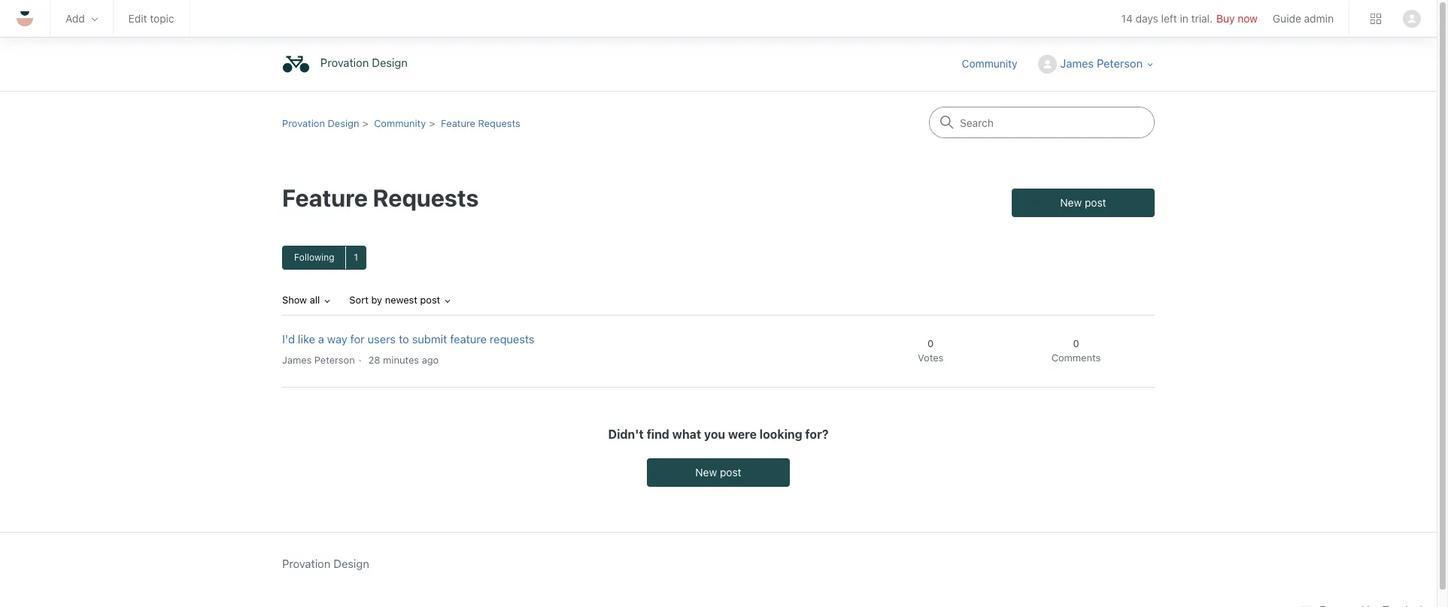 Task type: vqa. For each thing, say whether or not it's contained in the screenshot.
The Assign for Hi
no



Task type: describe. For each thing, give the bounding box(es) containing it.
1 vertical spatial feature requests
[[282, 184, 479, 212]]

design inside 'feature requests' main content
[[328, 117, 359, 129]]

guide admin link
[[1273, 12, 1334, 25]]

feature
[[450, 332, 487, 346]]

feature requests main content
[[0, 91, 1437, 487]]

james peterson button
[[1039, 55, 1155, 74]]

0 vertical spatial design
[[372, 56, 408, 70]]

new post for bottommost new post link
[[696, 466, 742, 479]]

zendesk products image
[[1371, 13, 1381, 24]]

comments
[[1052, 352, 1101, 364]]

provation for second provation design link from the top
[[282, 117, 325, 129]]

like
[[298, 332, 315, 346]]

users
[[368, 332, 396, 346]]

provation for 1st provation design link from the bottom of the page
[[282, 557, 331, 571]]

edit topic link
[[128, 12, 174, 25]]

3 provation design link from the top
[[282, 556, 369, 573]]

following
[[294, 252, 334, 263]]

community for community "link" inside the 'feature requests' main content
[[374, 117, 426, 129]]

james peterson inside 'feature requests' main content
[[282, 354, 355, 366]]

14
[[1122, 12, 1133, 25]]

edit
[[128, 12, 147, 25]]

topic
[[150, 12, 174, 25]]

newest
[[385, 294, 418, 306]]

peterson inside the james peterson popup button
[[1097, 56, 1143, 70]]

peterson inside 'feature requests' main content
[[314, 354, 355, 366]]

provation design help center home page image
[[282, 50, 310, 78]]

community link inside 'feature requests' main content
[[374, 117, 426, 129]]

1 vertical spatial new post link
[[647, 459, 790, 487]]

trial.
[[1192, 12, 1213, 25]]

james inside 'feature requests' main content
[[282, 354, 312, 366]]

you
[[704, 428, 725, 441]]

1 vertical spatial feature
[[282, 184, 368, 212]]

james peterson inside popup button
[[1060, 56, 1143, 70]]

provation design for second provation design link from the top
[[282, 117, 359, 129]]

feature requests link
[[441, 117, 520, 129]]

Search search field
[[930, 108, 1154, 138]]

way
[[327, 332, 347, 346]]

guide
[[1273, 12, 1302, 25]]

sort
[[349, 294, 369, 306]]

sort by newest post
[[349, 294, 443, 306]]

28 minutes ago
[[368, 354, 439, 366]]

0 votes
[[918, 337, 944, 364]]

add button
[[65, 12, 97, 25]]

didn't find what you were looking for?
[[608, 428, 829, 441]]

buy
[[1217, 12, 1235, 25]]

0 vertical spatial new post link
[[1012, 189, 1155, 218]]

submit
[[412, 332, 447, 346]]

guide admin
[[1273, 12, 1334, 25]]

admin
[[1304, 12, 1334, 25]]

0 comments
[[1052, 337, 1101, 364]]

i'd
[[282, 332, 295, 346]]

a
[[318, 332, 324, 346]]



Task type: locate. For each thing, give the bounding box(es) containing it.
0 horizontal spatial peterson
[[314, 354, 355, 366]]

james inside popup button
[[1060, 56, 1094, 70]]

requests
[[478, 117, 520, 129], [373, 184, 479, 212]]

post
[[1085, 196, 1106, 209], [420, 294, 440, 306], [720, 466, 742, 479]]

requests
[[490, 332, 535, 346]]

0 horizontal spatial community link
[[374, 117, 426, 129]]

provation inside 'feature requests' main content
[[282, 117, 325, 129]]

peterson
[[1097, 56, 1143, 70], [314, 354, 355, 366]]

community
[[962, 57, 1018, 70], [374, 117, 426, 129]]

peterson down the way in the bottom left of the page
[[314, 354, 355, 366]]

james down i'd
[[282, 354, 312, 366]]

0 vertical spatial post
[[1085, 196, 1106, 209]]

1 vertical spatial new
[[696, 466, 717, 479]]

by
[[371, 294, 382, 306]]

following button
[[282, 246, 366, 270]]

provation design inside 'feature requests' main content
[[282, 117, 359, 129]]

2 0 from the left
[[1073, 337, 1079, 349]]

1 horizontal spatial james
[[1060, 56, 1094, 70]]

looking
[[760, 428, 803, 441]]

ago
[[422, 354, 439, 366]]

0 vertical spatial new post
[[1060, 196, 1106, 209]]

0 up comments
[[1073, 337, 1079, 349]]

community inside "link"
[[962, 57, 1018, 70]]

0 vertical spatial feature
[[441, 117, 476, 129]]

2 provation design link from the top
[[282, 117, 359, 129]]

1 horizontal spatial new
[[1060, 196, 1082, 209]]

1 vertical spatial james peterson
[[282, 354, 355, 366]]

i'd like a way for users to submit feature requests link
[[282, 332, 535, 346]]

i'd like a way for users to submit feature requests
[[282, 332, 535, 346]]

in
[[1180, 12, 1189, 25]]

2 horizontal spatial post
[[1085, 196, 1106, 209]]

all
[[310, 294, 320, 306]]

provation
[[321, 56, 369, 70], [282, 117, 325, 129], [282, 557, 331, 571]]

1 vertical spatial provation
[[282, 117, 325, 129]]

1 horizontal spatial new post link
[[1012, 189, 1155, 218]]

2 vertical spatial provation
[[282, 557, 331, 571]]

user avatar image
[[1403, 9, 1421, 27]]

1 vertical spatial provation design
[[282, 117, 359, 129]]

28
[[368, 354, 380, 366]]

1 vertical spatial james
[[282, 354, 312, 366]]

0 vertical spatial peterson
[[1097, 56, 1143, 70]]

1 horizontal spatial 0
[[1073, 337, 1079, 349]]

james peterson down 14
[[1060, 56, 1143, 70]]

1 vertical spatial community link
[[374, 117, 426, 129]]

peterson down 14
[[1097, 56, 1143, 70]]

buy now link
[[1217, 12, 1258, 25]]

none search field inside 'feature requests' main content
[[929, 107, 1155, 138]]

show
[[282, 294, 307, 306]]

1 horizontal spatial community
[[962, 57, 1018, 70]]

0 vertical spatial provation design link
[[282, 50, 415, 78]]

0 horizontal spatial new
[[696, 466, 717, 479]]

provation design
[[321, 56, 408, 70], [282, 117, 359, 129], [282, 557, 369, 571]]

show all
[[282, 294, 323, 306]]

0 vertical spatial provation design
[[321, 56, 408, 70]]

0 horizontal spatial james peterson
[[282, 354, 355, 366]]

1 vertical spatial community
[[374, 117, 426, 129]]

14 days left in trial. buy now
[[1122, 12, 1258, 25]]

1 horizontal spatial peterson
[[1097, 56, 1143, 70]]

james peterson down a
[[282, 354, 355, 366]]

2 vertical spatial provation design
[[282, 557, 369, 571]]

community inside 'feature requests' main content
[[374, 117, 426, 129]]

0 horizontal spatial feature
[[282, 184, 368, 212]]

1 vertical spatial requests
[[373, 184, 479, 212]]

what
[[672, 428, 701, 441]]

minutes
[[383, 354, 419, 366]]

0 vertical spatial community
[[962, 57, 1018, 70]]

1 vertical spatial post
[[420, 294, 440, 306]]

1 horizontal spatial community link
[[962, 55, 1033, 71]]

new post
[[1060, 196, 1106, 209], [696, 466, 742, 479]]

new post link
[[1012, 189, 1155, 218], [647, 459, 790, 487]]

0 horizontal spatial new post link
[[647, 459, 790, 487]]

for
[[350, 332, 365, 346]]

0 inside 0 comments
[[1073, 337, 1079, 349]]

add
[[65, 12, 85, 25]]

didn't
[[608, 428, 644, 441]]

new post for new post link to the top
[[1060, 196, 1106, 209]]

1 vertical spatial provation design link
[[282, 117, 359, 129]]

2 vertical spatial design
[[334, 557, 369, 571]]

0 for 0 comments
[[1073, 337, 1079, 349]]

community for topmost community "link"
[[962, 57, 1018, 70]]

0 horizontal spatial 0
[[928, 337, 934, 349]]

1 horizontal spatial james peterson
[[1060, 56, 1143, 70]]

1 provation design link from the top
[[282, 50, 415, 78]]

days
[[1136, 12, 1159, 25]]

show all button
[[282, 294, 332, 306]]

feature requests
[[441, 117, 520, 129], [282, 184, 479, 212]]

1 horizontal spatial post
[[720, 466, 742, 479]]

provation design for 1st provation design link from the bottom of the page
[[282, 557, 369, 571]]

edit topic
[[128, 12, 174, 25]]

0 for 0 votes
[[928, 337, 934, 349]]

feature
[[441, 117, 476, 129], [282, 184, 368, 212]]

community link
[[962, 55, 1033, 71], [374, 117, 426, 129]]

votes
[[918, 352, 944, 364]]

navigation containing add
[[0, 0, 1437, 38]]

1 vertical spatial design
[[328, 117, 359, 129]]

0 vertical spatial requests
[[478, 117, 520, 129]]

for?
[[805, 428, 829, 441]]

left
[[1161, 12, 1177, 25]]

find
[[647, 428, 670, 441]]

0 vertical spatial james peterson
[[1060, 56, 1143, 70]]

0
[[928, 337, 934, 349], [1073, 337, 1079, 349]]

0 up the votes
[[928, 337, 934, 349]]

1 0 from the left
[[928, 337, 934, 349]]

0 horizontal spatial new post
[[696, 466, 742, 479]]

1 horizontal spatial feature
[[441, 117, 476, 129]]

1 horizontal spatial new post
[[1060, 196, 1106, 209]]

0 vertical spatial james
[[1060, 56, 1094, 70]]

0 horizontal spatial community
[[374, 117, 426, 129]]

james peterson
[[1060, 56, 1143, 70], [282, 354, 355, 366]]

now
[[1238, 12, 1258, 25]]

0 inside 0 votes
[[928, 337, 934, 349]]

james up search "search field"
[[1060, 56, 1094, 70]]

0 horizontal spatial james
[[282, 354, 312, 366]]

2 vertical spatial provation design link
[[282, 556, 369, 573]]

0 vertical spatial community link
[[962, 55, 1033, 71]]

0 vertical spatial provation
[[321, 56, 369, 70]]

new
[[1060, 196, 1082, 209], [696, 466, 717, 479]]

to
[[399, 332, 409, 346]]

None search field
[[929, 107, 1155, 138]]

1 vertical spatial peterson
[[314, 354, 355, 366]]

1 vertical spatial new post
[[696, 466, 742, 479]]

sort by newest post button
[[349, 294, 452, 306]]

0 vertical spatial new
[[1060, 196, 1082, 209]]

2 vertical spatial post
[[720, 466, 742, 479]]

provation design link
[[282, 50, 415, 78], [282, 117, 359, 129], [282, 556, 369, 573]]

0 horizontal spatial post
[[420, 294, 440, 306]]

navigation
[[0, 0, 1437, 38]]

design
[[372, 56, 408, 70], [328, 117, 359, 129], [334, 557, 369, 571]]

james
[[1060, 56, 1094, 70], [282, 354, 312, 366]]

were
[[728, 428, 757, 441]]

0 vertical spatial feature requests
[[441, 117, 520, 129]]



